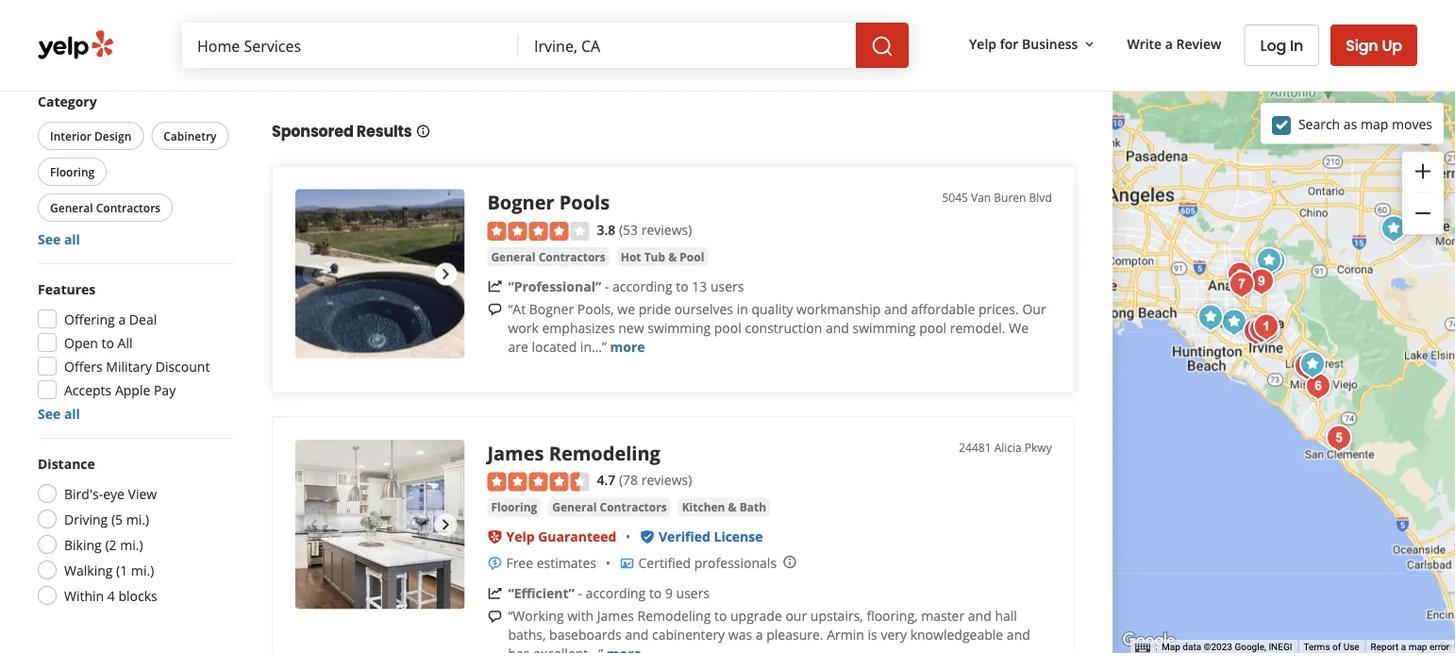 Task type: vqa. For each thing, say whether or not it's contained in the screenshot.
Applications
no



Task type: describe. For each thing, give the bounding box(es) containing it.
bogner pools link
[[488, 190, 610, 215]]

and down workmanship
[[826, 319, 850, 337]]

3.8 star rating image
[[488, 222, 590, 241]]

knowledgeable
[[911, 626, 1004, 644]]

none field find
[[197, 35, 504, 56]]

4.7 (78 reviews)
[[597, 471, 692, 489]]

log in
[[1261, 35, 1304, 56]]

james remodeling
[[488, 440, 661, 466]]

and down hall
[[1007, 626, 1031, 644]]

sponsored results
[[272, 121, 412, 142]]

0 vertical spatial james
[[488, 440, 544, 466]]

(1
[[116, 561, 128, 579]]

"professional"
[[508, 277, 602, 295]]

remodel.
[[951, 319, 1006, 337]]

james remodeling link
[[488, 440, 661, 466]]

accepts apple pay
[[64, 381, 176, 399]]

get a quote button for bath
[[813, 45, 1066, 87]]

13
[[692, 277, 708, 295]]

get a quote for flooring
[[358, 55, 447, 77]]

Find text field
[[197, 35, 504, 56]]

get a quote for contractors
[[626, 55, 715, 77]]

cabinentery
[[652, 626, 725, 644]]

aaa remodeling image
[[1192, 299, 1230, 337]]

hot tub & pool button
[[617, 248, 709, 266]]

armin
[[827, 626, 865, 644]]

a inside "working with james remodeling to upgrade our upstairs, flooring, master and hall baths, baseboards and cabinentery was a pleasure. armin is very knowledgeable and has excellent…"
[[756, 626, 763, 644]]

log
[[1261, 35, 1287, 56]]

kitchen & bath, tiling, general contractors
[[544, 0, 779, 30]]

keyboard shortcuts image
[[1136, 643, 1151, 653]]

pay
[[154, 381, 176, 399]]

sponsored
[[272, 121, 354, 142]]

all
[[118, 334, 133, 352]]

flooring,
[[867, 607, 918, 625]]

a right report
[[1402, 642, 1407, 653]]

16 trending v2 image
[[488, 586, 503, 601]]

general contractors for middle general contractors button
[[491, 249, 606, 265]]

bath, for general
[[450, 0, 477, 13]]

& for kitchen & bath
[[729, 500, 737, 515]]

all for features
[[64, 405, 80, 423]]

write
[[1128, 35, 1163, 52]]

james remodeling image
[[1294, 346, 1332, 384]]

get a quote for bath
[[895, 55, 984, 77]]

sign
[[1347, 34, 1379, 56]]

"efficient"
[[508, 585, 575, 602]]

data
[[1183, 642, 1202, 653]]

general inside "kitchen & bath, tiling, general contractors"
[[544, 14, 586, 30]]

to inside group
[[102, 334, 114, 352]]

4.7
[[597, 471, 616, 489]]

within 4 blocks
[[64, 587, 157, 605]]

zoom in image
[[1413, 160, 1435, 183]]

get for contractors
[[626, 55, 652, 77]]

tub
[[645, 249, 666, 265]]

group containing category
[[34, 92, 234, 248]]

was
[[729, 626, 753, 644]]

0 vertical spatial remodeling
[[549, 440, 661, 466]]

review
[[1177, 35, 1222, 52]]

quote for contractors
[[670, 55, 715, 77]]

interior
[[50, 128, 92, 144]]

dogs allowed
[[64, 41, 150, 59]]

located
[[532, 338, 577, 356]]

mi.) for walking (1 mi.)
[[131, 561, 154, 579]]

all for category
[[64, 230, 80, 248]]

& inside "general contractors, roofing, kitchen & bath"
[[901, 14, 910, 30]]

google,
[[1235, 642, 1267, 653]]

see all button for category
[[38, 230, 80, 248]]

features
[[38, 280, 96, 298]]

next image
[[435, 263, 457, 286]]

pkwy
[[1025, 440, 1053, 456]]

a down "kitchen & bath, tiling, general contractors"
[[656, 55, 666, 77]]

groups
[[123, 17, 168, 35]]

bogner inside "at bogner pools, we pride ourselves in quality workmanship and affordable prices. our work emphasizes new swimming pool construction and swimming pool remodel. we are located in…"
[[529, 300, 574, 318]]

within
[[64, 587, 104, 605]]

quote for flooring
[[402, 55, 447, 77]]

bird's-
[[64, 485, 103, 503]]

contractors for middle general contractors button
[[539, 249, 606, 265]]

pools
[[560, 190, 610, 215]]

for for yelp
[[1001, 35, 1019, 52]]

alicia
[[995, 440, 1022, 456]]

pool
[[680, 249, 705, 265]]

inegi
[[1269, 642, 1293, 653]]

certified
[[639, 554, 691, 572]]

(53
[[619, 221, 638, 239]]

yelp guaranteed
[[506, 528, 617, 546]]

- for "professional"
[[605, 277, 609, 295]]

16 speech v2 image
[[488, 609, 503, 624]]

2 pool from the left
[[920, 319, 947, 337]]

0 vertical spatial bogner
[[488, 190, 555, 215]]

group containing features
[[32, 279, 234, 423]]

sofas by design image
[[1321, 420, 1359, 457]]

work
[[508, 319, 539, 337]]

a inside group
[[118, 310, 126, 328]]

yelp for business button
[[962, 27, 1105, 61]]

report a map error link
[[1372, 642, 1450, 653]]

roofing,
[[813, 14, 856, 30]]

see all button for features
[[38, 405, 80, 423]]

flooring inside flooring link
[[491, 500, 538, 515]]

16 speech v2 image
[[488, 302, 503, 317]]

according for "professional"
[[613, 277, 673, 295]]

3.8 (53 reviews)
[[597, 221, 692, 239]]

bath inside kitchen & bath button
[[740, 500, 767, 515]]

kitchen & bath, general contractors, flooring
[[276, 0, 522, 30]]

biking
[[64, 536, 102, 554]]

& for kitchen & bath, general contractors, flooring
[[438, 0, 447, 13]]

5045
[[943, 190, 969, 205]]

get a quote button for flooring
[[276, 45, 529, 87]]

16 verified v2 image for kitchen & bath, tiling, general contractors
[[544, 0, 559, 13]]

mi.) for driving (5 mi.)
[[126, 510, 149, 528]]

kitchen & bath button
[[679, 498, 771, 517]]

offering a deal
[[64, 310, 157, 328]]

& inside button
[[669, 249, 677, 265]]

ourselves
[[675, 300, 734, 318]]

hot
[[621, 249, 642, 265]]

"at
[[508, 300, 526, 318]]

general contractors button inside group
[[38, 194, 173, 222]]

9
[[666, 585, 673, 602]]

walking (1 mi.)
[[64, 561, 154, 579]]

verified license button
[[659, 528, 763, 546]]

see for features
[[38, 405, 61, 423]]

24481 alicia pkwy
[[960, 440, 1053, 456]]

and down "efficient" - according to 9 users
[[625, 626, 649, 644]]

mi.) for biking (2 mi.)
[[120, 536, 143, 554]]

yelp for yelp for business
[[970, 35, 997, 52]]

up
[[1383, 34, 1403, 56]]

Near text field
[[534, 35, 841, 56]]

offering
[[64, 310, 115, 328]]

general contractors for the bottommost general contractors button
[[553, 500, 667, 515]]

16 free estimates v2 image
[[488, 556, 503, 571]]

a down kitchen & bath, general contractors, flooring
[[388, 55, 398, 77]]

users for - according to 13 users
[[711, 277, 744, 295]]

general inside kitchen & bath, general contractors, flooring
[[480, 0, 522, 13]]

report
[[1372, 642, 1400, 653]]

google image
[[1119, 629, 1181, 653]]

"working with james remodeling to upgrade our upstairs, flooring, master and hall baths, baseboards and cabinentery was a pleasure. armin is very knowledgeable and has excellent…"
[[508, 607, 1031, 653]]

estimates
[[537, 554, 597, 572]]

write a review link
[[1120, 27, 1230, 61]]

category
[[38, 92, 97, 110]]

kitchen for kitchen & bath
[[682, 500, 726, 515]]

search image
[[872, 35, 894, 58]]

free estimates
[[506, 554, 597, 572]]

the yard marble & granite image
[[1224, 266, 1261, 304]]

workmanship
[[797, 300, 881, 318]]

1 horizontal spatial bogner pools image
[[1376, 210, 1413, 248]]

interior design
[[50, 128, 131, 144]]

4.7 star rating image
[[488, 473, 590, 491]]

see all for features
[[38, 405, 80, 423]]

guaranteed
[[538, 528, 617, 546]]



Task type: locate. For each thing, give the bounding box(es) containing it.
swimming
[[648, 319, 711, 337], [853, 319, 916, 337]]

kitchen up find text field
[[396, 0, 435, 13]]

quote down "general contractors, roofing, kitchen & bath"
[[938, 55, 984, 77]]

for left business
[[1001, 35, 1019, 52]]

open
[[64, 334, 98, 352]]

1 horizontal spatial contractors,
[[977, 0, 1042, 13]]

1 horizontal spatial flooring
[[344, 14, 387, 30]]

1 vertical spatial general contractors button
[[488, 248, 610, 266]]

24481
[[960, 440, 992, 456]]

1 horizontal spatial yelp
[[970, 35, 997, 52]]

see all for category
[[38, 230, 80, 248]]

we
[[1010, 319, 1029, 337]]

remodeling inside "working with james remodeling to upgrade our upstairs, flooring, master and hall baths, baseboards and cabinentery was a pleasure. armin is very knowledgeable and has excellent…"
[[638, 607, 711, 625]]

1 horizontal spatial -
[[605, 277, 609, 295]]

1 vertical spatial see all
[[38, 405, 80, 423]]

get right search 'image'
[[895, 55, 921, 77]]

a left deal
[[118, 310, 126, 328]]

2 horizontal spatial get a quote
[[895, 55, 984, 77]]

see all down the accepts at the left bottom of page
[[38, 405, 80, 423]]

swimming down pride at the top left of page
[[648, 319, 711, 337]]

general contractors down 3.8 star rating "image"
[[491, 249, 606, 265]]

0 horizontal spatial map
[[1362, 115, 1389, 133]]

"working
[[508, 607, 564, 625]]

general contractors link down 3.8 star rating "image"
[[488, 248, 610, 266]]

offers
[[64, 357, 103, 375]]

very
[[881, 626, 907, 644]]

contractors inside "kitchen & bath, tiling, general contractors"
[[589, 14, 651, 30]]

1 horizontal spatial flooring button
[[488, 498, 541, 517]]

users up in
[[711, 277, 744, 295]]

0 vertical spatial according
[[613, 277, 673, 295]]

0 horizontal spatial get
[[358, 55, 384, 77]]

iconyelpguaranteedbadgesmall image
[[488, 530, 503, 545], [488, 530, 503, 545]]

1 vertical spatial james
[[598, 607, 634, 625]]

hot tub & pool link
[[617, 248, 709, 266]]

1 quote from the left
[[402, 55, 447, 77]]

1 vertical spatial contractors,
[[276, 14, 341, 30]]

2 get from the left
[[626, 55, 652, 77]]

new
[[619, 319, 644, 337]]

0 vertical spatial contractors,
[[977, 0, 1042, 13]]

pool down affordable
[[920, 319, 947, 337]]

1 horizontal spatial for
[[1001, 35, 1019, 52]]

get down kitchen & bath, general contractors, flooring
[[358, 55, 384, 77]]

caesar's appliance sales & service image
[[1300, 368, 1338, 406]]

1 vertical spatial bogner
[[529, 300, 574, 318]]

construction
[[745, 319, 823, 337]]

2 vertical spatial general contractors button
[[549, 498, 671, 517]]

nik construction & remodeling image
[[1289, 348, 1327, 386], [1289, 348, 1327, 386]]

flooring up find text field
[[344, 14, 387, 30]]

get a quote button for contractors
[[544, 45, 798, 87]]

2 get a quote from the left
[[626, 55, 715, 77]]

0 vertical spatial yelp
[[970, 35, 997, 52]]

0 vertical spatial all
[[64, 230, 80, 248]]

users right 9
[[677, 585, 710, 602]]

1 none field from the left
[[197, 35, 504, 56]]

0 vertical spatial general contractors link
[[488, 248, 610, 266]]

world of remodeling & construction image
[[1249, 311, 1287, 349], [1249, 311, 1287, 349]]

see up features
[[38, 230, 61, 248]]

in…"
[[581, 338, 607, 356]]

slideshow element for bogner
[[296, 190, 465, 359]]

kitchen up verified license button
[[682, 500, 726, 515]]

contractors, up find text field
[[276, 14, 341, 30]]

- up with in the bottom of the page
[[578, 585, 583, 602]]

business
[[1023, 35, 1079, 52]]

flooring down interior
[[50, 164, 95, 179]]

cabinetry
[[164, 128, 217, 144]]

general contractors link down 4.7
[[549, 498, 671, 517]]

0 vertical spatial -
[[605, 277, 609, 295]]

2 none field from the left
[[534, 35, 841, 56]]

results
[[357, 121, 412, 142]]

kitchen & bath
[[682, 500, 767, 515]]

according up pride at the top left of page
[[613, 277, 673, 295]]

to left all
[[102, 334, 114, 352]]

0 vertical spatial slideshow element
[[296, 190, 465, 359]]

bath right roofing,
[[913, 14, 937, 30]]

pool down in
[[715, 319, 742, 337]]

1 vertical spatial bath
[[740, 500, 767, 515]]

0 vertical spatial see all button
[[38, 230, 80, 248]]

pacific shore stones image
[[1243, 311, 1281, 349]]

all up features
[[64, 230, 80, 248]]

previous image
[[303, 263, 326, 286]]

1 vertical spatial yelp
[[506, 528, 535, 546]]

mi.)
[[126, 510, 149, 528], [120, 536, 143, 554], [131, 561, 154, 579]]

kitchen inside button
[[682, 500, 726, 515]]

2 slideshow element from the top
[[296, 440, 465, 610]]

upstairs,
[[811, 607, 864, 625]]

general contractors inside group
[[50, 200, 161, 215]]

5045 van buren blvd
[[943, 190, 1053, 205]]

get a quote down kitchen & bath, general contractors, flooring
[[358, 55, 447, 77]]

kitchen inside "kitchen & bath, tiling, general contractors"
[[664, 0, 704, 13]]

get
[[358, 55, 384, 77], [626, 55, 652, 77], [895, 55, 921, 77]]

get a quote button down kitchen & bath, general contractors, flooring
[[276, 45, 529, 87]]

0 vertical spatial users
[[711, 277, 744, 295]]

marble yard granite & marble image
[[1222, 256, 1259, 294]]

in
[[1291, 35, 1304, 56]]

16 chevron down v2 image
[[1082, 37, 1098, 52]]

2 vertical spatial flooring
[[491, 500, 538, 515]]

1 get from the left
[[358, 55, 384, 77]]

all down the accepts at the left bottom of page
[[64, 405, 80, 423]]

according down the 16 certified professionals v2 image
[[586, 585, 646, 602]]

get a quote button down "kitchen & bath, tiling, general contractors"
[[544, 45, 798, 87]]

0 horizontal spatial flooring
[[50, 164, 95, 179]]

we
[[618, 300, 636, 318]]

general contractors link
[[488, 248, 610, 266], [549, 498, 671, 517]]

free
[[506, 554, 534, 572]]

None search field
[[182, 23, 913, 68]]

quote
[[402, 55, 447, 77], [670, 55, 715, 77], [938, 55, 984, 77]]

slideshow element
[[296, 190, 465, 359], [296, 440, 465, 610]]

0 horizontal spatial swimming
[[648, 319, 711, 337]]

1 vertical spatial all
[[64, 405, 80, 423]]

0 horizontal spatial none field
[[197, 35, 504, 56]]

see
[[38, 230, 61, 248], [38, 405, 61, 423]]

jem remodel & construction image
[[1216, 304, 1254, 341]]

3 get a quote button from the left
[[813, 45, 1066, 87]]

1 slideshow element from the top
[[296, 190, 465, 359]]

1 horizontal spatial none field
[[534, 35, 841, 56]]

1 horizontal spatial map
[[1409, 642, 1428, 653]]

& for kitchen & bath, tiling, general contractors
[[707, 0, 715, 13]]

1 vertical spatial remodeling
[[638, 607, 711, 625]]

in
[[737, 300, 749, 318]]

contractors for general contractors button within the group
[[96, 200, 161, 215]]

0 horizontal spatial bogner pools image
[[296, 190, 465, 359]]

bogner down "professional"
[[529, 300, 574, 318]]

see all button up features
[[38, 230, 80, 248]]

kitchen for kitchen & bath, tiling, general contractors
[[664, 0, 704, 13]]

option group
[[32, 454, 234, 611]]

for
[[101, 17, 119, 35], [1001, 35, 1019, 52]]

biking (2 mi.)
[[64, 536, 143, 554]]

0 vertical spatial bath
[[913, 14, 937, 30]]

tiling,
[[748, 0, 779, 13]]

reviews) for james remodeling
[[642, 471, 692, 489]]

1 pool from the left
[[715, 319, 742, 337]]

- for "efficient"
[[578, 585, 583, 602]]

bath up the license
[[740, 500, 767, 515]]

bath inside "general contractors, roofing, kitchen & bath"
[[913, 14, 937, 30]]

yelp for yelp guaranteed
[[506, 528, 535, 546]]

2 horizontal spatial quote
[[938, 55, 984, 77]]

of
[[1333, 642, 1342, 653]]

excellent…"
[[534, 645, 604, 653]]

1 get a quote from the left
[[358, 55, 447, 77]]

1 horizontal spatial get a quote button
[[544, 45, 798, 87]]

& inside "kitchen & bath, tiling, general contractors"
[[707, 0, 715, 13]]

3.8
[[597, 221, 616, 239]]

- up pools,
[[605, 277, 609, 295]]

info icon image
[[783, 555, 798, 570], [783, 555, 798, 570]]

as
[[1344, 115, 1358, 133]]

general contractors for general contractors button within the group
[[50, 200, 161, 215]]

lowe's home improvement image
[[1248, 308, 1286, 346]]

blvd
[[1030, 190, 1053, 205]]

james up 4.7 star rating image
[[488, 440, 544, 466]]

0 vertical spatial general contractors button
[[38, 194, 173, 222]]

verified
[[659, 528, 711, 546]]

3 get a quote from the left
[[895, 55, 984, 77]]

option group containing distance
[[32, 454, 234, 611]]

3 get from the left
[[895, 55, 921, 77]]

yelp for business
[[970, 35, 1079, 52]]

driving
[[64, 510, 108, 528]]

group
[[34, 92, 234, 248], [1403, 152, 1445, 235], [32, 279, 234, 423]]

to left 9
[[650, 585, 662, 602]]

contractors, inside "general contractors, roofing, kitchen & bath"
[[977, 0, 1042, 13]]

(5
[[111, 510, 123, 528]]

get for flooring
[[358, 55, 384, 77]]

flooring inside kitchen & bath, general contractors, flooring
[[344, 14, 387, 30]]

a right search 'image'
[[925, 55, 935, 77]]

1 get a quote button from the left
[[276, 45, 529, 87]]

0 vertical spatial flooring
[[344, 14, 387, 30]]

contractors up near field
[[589, 14, 651, 30]]

quote down kitchen & bath, general contractors, flooring
[[402, 55, 447, 77]]

1 see all button from the top
[[38, 230, 80, 248]]

general contractors button down 4.7
[[549, 498, 671, 517]]

bogner up 3.8 star rating "image"
[[488, 190, 555, 215]]

1 vertical spatial general contractors link
[[549, 498, 671, 517]]

4
[[107, 587, 115, 605]]

yelp guaranteed button
[[506, 528, 617, 546]]

cheapest iphone repair image
[[1238, 313, 1276, 351]]

0 horizontal spatial for
[[101, 17, 119, 35]]

search
[[1299, 115, 1341, 133]]

16 verified v2 image for general contractors, roofing, kitchen & bath
[[813, 0, 828, 13]]

1 vertical spatial flooring button
[[488, 498, 541, 517]]

2 reviews) from the top
[[642, 471, 692, 489]]

2 bath, from the left
[[718, 0, 745, 13]]

1 reviews) from the top
[[642, 221, 692, 239]]

certified professionals
[[639, 554, 777, 572]]

get a quote down "kitchen & bath, tiling, general contractors"
[[626, 55, 715, 77]]

yelp down "general contractors, roofing, kitchen & bath"
[[970, 35, 997, 52]]

1 vertical spatial flooring
[[50, 164, 95, 179]]

2 get a quote button from the left
[[544, 45, 798, 87]]

quote down "kitchen & bath, tiling, general contractors"
[[670, 55, 715, 77]]

with
[[568, 607, 594, 625]]

for up dogs allowed on the left top
[[101, 17, 119, 35]]

flooring inside group
[[50, 164, 95, 179]]

next image
[[435, 513, 457, 536]]

general contractors down 4.7
[[553, 500, 667, 515]]

& inside button
[[729, 500, 737, 515]]

log in link
[[1245, 25, 1320, 66]]

slideshow element for james
[[296, 440, 465, 610]]

users for - according to 9 users
[[677, 585, 710, 602]]

1 horizontal spatial quote
[[670, 55, 715, 77]]

map left error
[[1409, 642, 1428, 653]]

16 verified v2 image
[[276, 0, 291, 13], [544, 0, 559, 13], [813, 0, 828, 13], [640, 530, 655, 545]]

general contractors button down design
[[38, 194, 173, 222]]

1 vertical spatial slideshow element
[[296, 440, 465, 610]]

0 horizontal spatial quote
[[402, 55, 447, 77]]

1 horizontal spatial get a quote
[[626, 55, 715, 77]]

1 horizontal spatial bath
[[913, 14, 937, 30]]

to left 13
[[676, 277, 689, 295]]

1 horizontal spatial bath,
[[718, 0, 745, 13]]

bath, inside kitchen & bath, general contractors, flooring
[[450, 0, 477, 13]]

none field near
[[534, 35, 841, 56]]

0 vertical spatial see
[[38, 230, 61, 248]]

and left affordable
[[885, 300, 908, 318]]

yelp inside button
[[970, 35, 997, 52]]

bogner pools image
[[296, 190, 465, 359], [1376, 210, 1413, 248]]

according for "efficient"
[[586, 585, 646, 602]]

0 horizontal spatial flooring button
[[38, 158, 107, 186]]

military
[[106, 357, 152, 375]]

to left "upgrade"
[[715, 607, 727, 625]]

flooring button down 4.7 star rating image
[[488, 498, 541, 517]]

0 horizontal spatial contractors,
[[276, 14, 341, 30]]

previous image
[[303, 513, 326, 536]]

kitchen inside "general contractors, roofing, kitchen & bath"
[[859, 14, 898, 30]]

general contractors down design
[[50, 200, 161, 215]]

cabinet wholesalers image
[[1251, 242, 1289, 280]]

map region
[[922, 90, 1456, 653]]

1 swimming from the left
[[648, 319, 711, 337]]

view
[[128, 485, 157, 503]]

james down "efficient" - according to 9 users
[[598, 607, 634, 625]]

kitchen up near text field
[[664, 0, 704, 13]]

2 vertical spatial general contractors
[[553, 500, 667, 515]]

1 vertical spatial reviews)
[[642, 471, 692, 489]]

for for good
[[101, 17, 119, 35]]

contractors for the bottommost general contractors button
[[600, 500, 667, 515]]

remodeling up 4.7
[[549, 440, 661, 466]]

1 vertical spatial mi.)
[[120, 536, 143, 554]]

bath, for tiling,
[[718, 0, 745, 13]]

1 vertical spatial see all button
[[38, 405, 80, 423]]

1 horizontal spatial pool
[[920, 319, 947, 337]]

2 horizontal spatial get
[[895, 55, 921, 77]]

get a quote
[[358, 55, 447, 77], [626, 55, 715, 77], [895, 55, 984, 77]]

contractors down (78
[[600, 500, 667, 515]]

report a map error
[[1372, 642, 1450, 653]]

see up distance
[[38, 405, 61, 423]]

get for bath
[[895, 55, 921, 77]]

general contractors button
[[38, 194, 173, 222], [488, 248, 610, 266], [549, 498, 671, 517]]

write a review
[[1128, 35, 1222, 52]]

general inside "general contractors, roofing, kitchen & bath"
[[933, 0, 975, 13]]

general inside group
[[50, 200, 93, 215]]

2 horizontal spatial flooring
[[491, 500, 538, 515]]

1 vertical spatial -
[[578, 585, 583, 602]]

0 horizontal spatial get a quote
[[358, 55, 447, 77]]

yelp up free
[[506, 528, 535, 546]]

blocks
[[118, 587, 157, 605]]

kitchen inside kitchen & bath, general contractors, flooring
[[396, 0, 435, 13]]

3 quote from the left
[[938, 55, 984, 77]]

general contractors button down 3.8 star rating "image"
[[488, 248, 610, 266]]

get a quote down "general contractors, roofing, kitchen & bath"
[[895, 55, 984, 77]]

none field down kitchen & bath, general contractors, flooring
[[197, 35, 504, 56]]

contractors down design
[[96, 200, 161, 215]]

1 horizontal spatial get
[[626, 55, 652, 77]]

1 horizontal spatial james
[[598, 607, 634, 625]]

0 vertical spatial map
[[1362, 115, 1389, 133]]

reviews) for bogner pools
[[642, 221, 692, 239]]

our
[[786, 607, 807, 625]]

zoom out image
[[1413, 202, 1435, 225]]

none field down "kitchen & bath, tiling, general contractors"
[[534, 35, 841, 56]]

apple
[[115, 381, 150, 399]]

0 vertical spatial mi.)
[[126, 510, 149, 528]]

mi.) right (2
[[120, 536, 143, 554]]

a right 'was'
[[756, 626, 763, 644]]

reviews) right (78
[[642, 471, 692, 489]]

0 vertical spatial general contractors
[[50, 200, 161, 215]]

0 horizontal spatial james
[[488, 440, 544, 466]]

1 bath, from the left
[[450, 0, 477, 13]]

16 verified v2 image for kitchen & bath, general contractors, flooring
[[276, 0, 291, 13]]

a right write
[[1166, 35, 1174, 52]]

dogs
[[64, 41, 96, 59]]

mi.) right "(5"
[[126, 510, 149, 528]]

flooring button
[[38, 158, 107, 186], [488, 498, 541, 517]]

2 swimming from the left
[[853, 319, 916, 337]]

& inside kitchen & bath, general contractors, flooring
[[438, 0, 447, 13]]

see all up features
[[38, 230, 80, 248]]

0 horizontal spatial bath,
[[450, 0, 477, 13]]

0 horizontal spatial -
[[578, 585, 583, 602]]

error
[[1430, 642, 1450, 653]]

and left hall
[[969, 607, 992, 625]]

get a quote button down "general contractors, roofing, kitchen & bath"
[[813, 45, 1066, 87]]

swimming down workmanship
[[853, 319, 916, 337]]

1 vertical spatial users
[[677, 585, 710, 602]]

16 certified professionals v2 image
[[620, 556, 635, 571]]

allowed
[[99, 41, 150, 59]]

emphasizes
[[542, 319, 615, 337]]

0 horizontal spatial yelp
[[506, 528, 535, 546]]

16 trending v2 image
[[488, 279, 503, 294]]

contractors up "professional"
[[539, 249, 606, 265]]

2 see from the top
[[38, 405, 61, 423]]

bath, inside "kitchen & bath, tiling, general contractors"
[[718, 0, 745, 13]]

2 all from the top
[[64, 405, 80, 423]]

0 horizontal spatial bath
[[740, 500, 767, 515]]

open to all
[[64, 334, 133, 352]]

contractors, inside kitchen & bath, general contractors, flooring
[[276, 14, 341, 30]]

james inside "working with james remodeling to upgrade our upstairs, flooring, master and hall baths, baseboards and cabinentery was a pleasure. armin is very knowledgeable and has excellent…"
[[598, 607, 634, 625]]

2 see all from the top
[[38, 405, 80, 423]]

None field
[[197, 35, 504, 56], [534, 35, 841, 56]]

kitchen for kitchen & bath, general contractors, flooring
[[396, 0, 435, 13]]

quote for bath
[[938, 55, 984, 77]]

hot tub & pool
[[621, 249, 705, 265]]

1 vertical spatial general contractors
[[491, 249, 606, 265]]

see all button
[[38, 230, 80, 248], [38, 405, 80, 423]]

1 see all from the top
[[38, 230, 80, 248]]

kitchen up search 'image'
[[859, 14, 898, 30]]

2 vertical spatial mi.)
[[131, 561, 154, 579]]

map
[[1362, 115, 1389, 133], [1409, 642, 1428, 653]]

map for error
[[1409, 642, 1428, 653]]

1 see from the top
[[38, 230, 61, 248]]

flooring button down interior
[[38, 158, 107, 186]]

see all button down the accepts at the left bottom of page
[[38, 405, 80, 423]]

0 vertical spatial see all
[[38, 230, 80, 248]]

to inside "working with james remodeling to upgrade our upstairs, flooring, master and hall baths, baseboards and cabinentery was a pleasure. armin is very knowledgeable and has excellent…"
[[715, 607, 727, 625]]

baths,
[[508, 626, 546, 644]]

1 vertical spatial according
[[586, 585, 646, 602]]

map for moves
[[1362, 115, 1389, 133]]

get down "kitchen & bath, tiling, general contractors"
[[626, 55, 652, 77]]

2 quote from the left
[[670, 55, 715, 77]]

elegant kitchens & bath image
[[1243, 263, 1281, 301]]

general contractors
[[50, 200, 161, 215], [491, 249, 606, 265], [553, 500, 667, 515]]

1 vertical spatial see
[[38, 405, 61, 423]]

is
[[868, 626, 878, 644]]

"professional" - according to 13 users
[[508, 277, 744, 295]]

0 horizontal spatial get a quote button
[[276, 45, 529, 87]]

reviews) up hot tub & pool
[[642, 221, 692, 239]]

eye
[[103, 485, 125, 503]]

1 horizontal spatial swimming
[[853, 319, 916, 337]]

baseboards
[[550, 626, 622, 644]]

0 vertical spatial flooring button
[[38, 158, 107, 186]]

©2023
[[1204, 642, 1233, 653]]

2 horizontal spatial get a quote button
[[813, 45, 1066, 87]]

remodeling
[[549, 440, 661, 466], [638, 607, 711, 625]]

16 info v2 image
[[416, 124, 431, 139]]

for inside yelp for business button
[[1001, 35, 1019, 52]]

our
[[1023, 300, 1047, 318]]

solepacific image
[[1255, 243, 1293, 281]]

1 all from the top
[[64, 230, 80, 248]]

remodeling down 9
[[638, 607, 711, 625]]

flooring down 4.7 star rating image
[[491, 500, 538, 515]]

map right as
[[1362, 115, 1389, 133]]

see for category
[[38, 230, 61, 248]]

kitchen
[[396, 0, 435, 13], [664, 0, 704, 13], [859, 14, 898, 30], [682, 500, 726, 515]]

contractors, up "yelp for business"
[[977, 0, 1042, 13]]

0 vertical spatial reviews)
[[642, 221, 692, 239]]

james remodeling image
[[296, 440, 465, 610]]

mi.) right (1
[[131, 561, 154, 579]]

2 see all button from the top
[[38, 405, 80, 423]]

1 vertical spatial map
[[1409, 642, 1428, 653]]

contractors inside group
[[96, 200, 161, 215]]

0 horizontal spatial pool
[[715, 319, 742, 337]]



